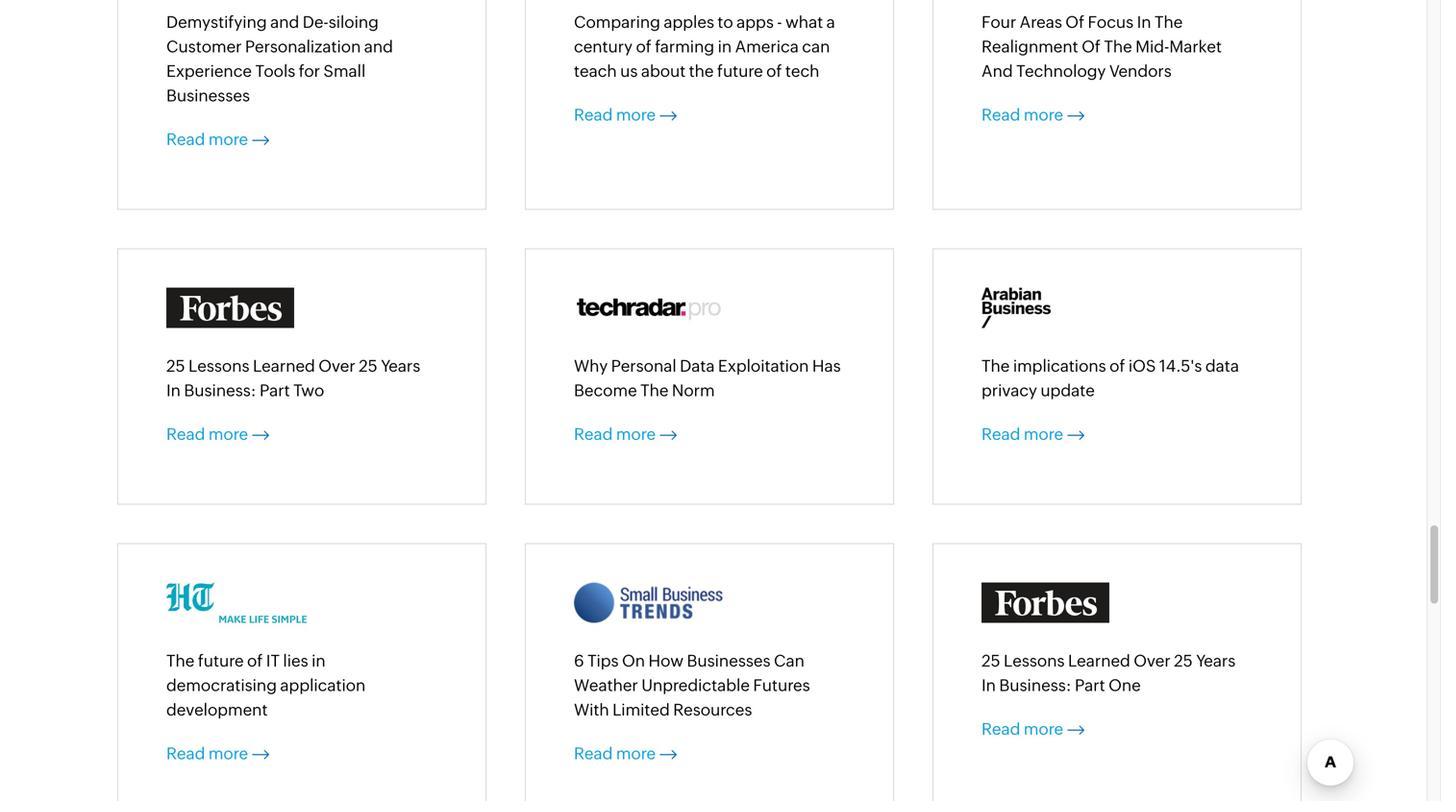 Task type: describe. For each thing, give the bounding box(es) containing it.
four areas of focus in the realignment of the mid-market and technology vendors
[[982, 12, 1222, 80]]

25 lessons learned over 25 years in business: part one link
[[982, 652, 1236, 695]]

years for 25 lessons learned over 25 years in business: part one
[[1196, 652, 1236, 671]]

de-
[[303, 12, 328, 31]]

areas
[[1020, 12, 1062, 31]]

data
[[1205, 357, 1239, 375]]

mid-
[[1135, 37, 1169, 56]]

1 vertical spatial of
[[1082, 37, 1101, 56]]

experience
[[166, 62, 252, 80]]

the up mid- at the top right
[[1155, 12, 1183, 31]]

market
[[1169, 37, 1222, 56]]

0 horizontal spatial and
[[270, 12, 299, 31]]

of inside "the implications of ios 14.5's data privacy update"
[[1110, 357, 1125, 375]]

personalization
[[245, 37, 361, 56]]

14.5's
[[1159, 357, 1202, 375]]

can
[[802, 37, 830, 56]]

read more for comparing apples to apps - what a century of farming in america can teach us about the future of tech
[[574, 105, 656, 124]]

read more link for the implications of ios 14.5's data privacy update
[[982, 425, 1084, 444]]

and
[[982, 62, 1013, 80]]

how
[[648, 652, 684, 671]]

has
[[812, 357, 841, 375]]

future inside the comparing apples to apps - what a century of farming in america can teach us about the future of tech
[[717, 62, 763, 80]]

customer
[[166, 37, 242, 56]]

democratising
[[166, 676, 277, 695]]

read more for the implications of ios 14.5's data privacy update
[[982, 425, 1063, 444]]

one
[[1108, 676, 1141, 695]]

read more for the future of it lies in democratising application development
[[166, 745, 248, 763]]

with
[[574, 701, 609, 720]]

implications
[[1013, 357, 1106, 375]]

businesses inside demystifying and de-siloing customer personalization and experience tools for small businesses
[[166, 86, 250, 105]]

unpredictable
[[641, 676, 750, 695]]

the implications of ios 14.5's data privacy update
[[982, 357, 1239, 400]]

zoho opinions image for lessons
[[166, 288, 294, 328]]

more for four areas of focus in the realignment of the mid-market and technology vendors
[[1024, 105, 1063, 124]]

learned for two
[[253, 357, 315, 375]]

business: for 25 lessons learned over 25 years in business: part two
[[184, 381, 256, 400]]

exploitation
[[718, 357, 809, 375]]

futures
[[753, 676, 810, 695]]

in inside the future of it lies in democratising application development
[[312, 652, 326, 671]]

america
[[735, 37, 799, 56]]

read for demystifying and de-siloing customer personalization and experience tools for small businesses
[[166, 130, 205, 149]]

in inside the comparing apples to apps - what a century of farming in america can teach us about the future of tech
[[718, 37, 732, 56]]

read more link for the future of it lies in democratising application development
[[166, 745, 269, 763]]

businesses inside 6 tips on how businesses can weather unpredictable futures with limited resources
[[687, 652, 771, 671]]

four areas of focus in the realignment of the mid-market and technology vendors link
[[982, 12, 1222, 80]]

small
[[323, 62, 366, 80]]

apples
[[664, 12, 714, 31]]

future inside the future of it lies in democratising application development
[[198, 652, 244, 671]]

tools
[[255, 62, 295, 80]]

read more for four areas of focus in the realignment of the mid-market and technology vendors
[[982, 105, 1063, 124]]

read more for demystifying and de-siloing customer personalization and experience tools for small businesses
[[166, 130, 248, 149]]

the inside the future of it lies in democratising application development
[[166, 652, 195, 671]]

two
[[293, 381, 324, 400]]

norm
[[672, 381, 715, 400]]

read more for 25 lessons learned over 25 years in business: part two
[[166, 425, 248, 444]]

the future of it lies in democratising application development
[[166, 652, 366, 720]]

read more link for comparing apples to apps - what a century of farming in america can teach us about the future of tech
[[574, 105, 677, 124]]

on
[[622, 652, 645, 671]]

comparing apples to apps - what a century of farming in america can teach us about the future of tech
[[574, 12, 835, 80]]

business: for 25 lessons learned over 25 years in business: part one
[[999, 676, 1071, 695]]

zoho_general_pages image for tips
[[574, 583, 723, 623]]

for
[[299, 62, 320, 80]]

-
[[777, 12, 782, 31]]

of up 'us'
[[636, 37, 652, 56]]

privacy
[[982, 381, 1037, 400]]

apps
[[737, 12, 774, 31]]

read more link for 25 lessons learned over 25 years in business: part one
[[982, 720, 1084, 739]]

more for comparing apples to apps - what a century of farming in america can teach us about the future of tech
[[616, 105, 656, 124]]

part for one
[[1075, 676, 1105, 695]]

0 vertical spatial of
[[1065, 12, 1084, 31]]

about
[[641, 62, 686, 80]]

1 horizontal spatial and
[[364, 37, 393, 56]]

why
[[574, 357, 608, 375]]

technology
[[1016, 62, 1106, 80]]

read more for why personal data exploitation has become the norm
[[574, 425, 656, 444]]

why personal data exploitation has become the norm
[[574, 357, 841, 400]]

become
[[574, 381, 637, 400]]

vendors
[[1109, 62, 1172, 80]]

lessons for 25 lessons learned over 25 years in business: part one
[[1004, 652, 1065, 671]]

development
[[166, 701, 268, 720]]

tech
[[785, 62, 819, 80]]

over for one
[[1134, 652, 1171, 671]]

resources
[[673, 701, 752, 720]]

demystifying and de-siloing customer personalization and experience tools for small businesses link
[[166, 12, 393, 105]]

ios
[[1128, 357, 1156, 375]]

tips
[[587, 652, 619, 671]]

zoho_general_pages image for implications
[[982, 288, 1051, 328]]

read for 6 tips on how businesses can weather unpredictable futures with limited resources
[[574, 745, 613, 763]]

a
[[826, 12, 835, 31]]



Task type: locate. For each thing, give the bounding box(es) containing it.
businesses down experience
[[166, 86, 250, 105]]

the down personal
[[640, 381, 669, 400]]

1 horizontal spatial lessons
[[1004, 652, 1065, 671]]

more down experience
[[208, 130, 248, 149]]

business: inside 25 lessons learned over 25 years in business: part two
[[184, 381, 256, 400]]

it
[[266, 652, 280, 671]]

learned inside 25 lessons learned over 25 years in business: part two
[[253, 357, 315, 375]]

business: inside 25 lessons learned over 25 years in business: part one
[[999, 676, 1071, 695]]

more for why personal data exploitation has become the norm
[[616, 425, 656, 444]]

data
[[680, 357, 715, 375]]

of
[[1065, 12, 1084, 31], [1082, 37, 1101, 56]]

read more link down 25 lessons learned over 25 years in business: part two link
[[166, 425, 269, 444]]

century
[[574, 37, 633, 56]]

read more link for 6 tips on how businesses can weather unpredictable futures with limited resources
[[574, 745, 677, 763]]

years for 25 lessons learned over 25 years in business: part two
[[381, 357, 420, 375]]

0 vertical spatial and
[[270, 12, 299, 31]]

comparing apples to apps - what a century of farming in america can teach us about the future of tech link
[[574, 12, 835, 80]]

read more
[[574, 105, 656, 124], [982, 105, 1063, 124], [166, 130, 248, 149], [166, 425, 248, 444], [574, 425, 656, 444], [982, 425, 1063, 444], [982, 720, 1063, 739], [166, 745, 248, 763], [574, 745, 656, 763]]

1 horizontal spatial in
[[718, 37, 732, 56]]

part left one
[[1075, 676, 1105, 695]]

zoho_general_pages image up on
[[574, 583, 723, 623]]

0 horizontal spatial lessons
[[188, 357, 249, 375]]

1 horizontal spatial learned
[[1068, 652, 1130, 671]]

6 tips on how businesses can weather unpredictable futures with limited resources link
[[574, 652, 810, 720]]

1 vertical spatial in
[[166, 381, 181, 400]]

business: left one
[[999, 676, 1071, 695]]

businesses
[[166, 86, 250, 105], [687, 652, 771, 671]]

the implications of ios 14.5's data privacy update link
[[982, 357, 1239, 400]]

in
[[718, 37, 732, 56], [312, 652, 326, 671]]

read more link down 25 lessons learned over 25 years in business: part one
[[982, 720, 1084, 739]]

1 horizontal spatial businesses
[[687, 652, 771, 671]]

us
[[620, 62, 638, 80]]

more for the future of it lies in democratising application development
[[208, 745, 248, 763]]

siloing
[[328, 12, 379, 31]]

over inside 25 lessons learned over 25 years in business: part one
[[1134, 652, 1171, 671]]

more for 25 lessons learned over 25 years in business: part two
[[208, 425, 248, 444]]

zoho_general_pages image
[[982, 288, 1051, 328], [166, 583, 306, 623], [574, 583, 723, 623], [982, 583, 1109, 623]]

read more link down limited
[[574, 745, 677, 763]]

the up privacy
[[982, 357, 1010, 375]]

years inside 25 lessons learned over 25 years in business: part two
[[381, 357, 420, 375]]

1 vertical spatial years
[[1196, 652, 1236, 671]]

learned
[[253, 357, 315, 375], [1068, 652, 1130, 671]]

what
[[785, 12, 823, 31]]

of inside the future of it lies in democratising application development
[[247, 652, 263, 671]]

zoho_general_pages image up it
[[166, 583, 306, 623]]

0 horizontal spatial part
[[260, 381, 290, 400]]

lessons for 25 lessons learned over 25 years in business: part two
[[188, 357, 249, 375]]

more down 25 lessons learned over 25 years in business: part one link
[[1024, 720, 1063, 739]]

and down siloing
[[364, 37, 393, 56]]

1 horizontal spatial future
[[717, 62, 763, 80]]

6
[[574, 652, 584, 671]]

part left two
[[260, 381, 290, 400]]

read more link down experience
[[166, 130, 269, 149]]

read for 25 lessons learned over 25 years in business: part one
[[982, 720, 1020, 739]]

zoho opinions image for personal
[[574, 288, 724, 328]]

learned inside 25 lessons learned over 25 years in business: part one
[[1068, 652, 1130, 671]]

1 vertical spatial and
[[364, 37, 393, 56]]

zoho opinions image up personal
[[574, 288, 724, 328]]

in inside four areas of focus in the realignment of the mid-market and technology vendors
[[1137, 12, 1151, 31]]

0 vertical spatial learned
[[253, 357, 315, 375]]

2 zoho opinions image from the left
[[574, 288, 724, 328]]

0 vertical spatial years
[[381, 357, 420, 375]]

0 horizontal spatial in
[[166, 381, 181, 400]]

years
[[381, 357, 420, 375], [1196, 652, 1236, 671]]

read more link down privacy
[[982, 425, 1084, 444]]

zoho_general_pages image up implications
[[982, 288, 1051, 328]]

6 tips on how businesses can weather unpredictable futures with limited resources
[[574, 652, 810, 720]]

limited
[[612, 701, 670, 720]]

the inside the why personal data exploitation has become the norm
[[640, 381, 669, 400]]

zoho_general_pages image for lessons
[[982, 583, 1109, 623]]

0 horizontal spatial businesses
[[166, 86, 250, 105]]

1 vertical spatial over
[[1134, 652, 1171, 671]]

part inside 25 lessons learned over 25 years in business: part one
[[1075, 676, 1105, 695]]

years inside 25 lessons learned over 25 years in business: part one
[[1196, 652, 1236, 671]]

the
[[689, 62, 714, 80]]

read more link for demystifying and de-siloing customer personalization and experience tools for small businesses
[[166, 130, 269, 149]]

more for the implications of ios 14.5's data privacy update
[[1024, 425, 1063, 444]]

of right areas
[[1065, 12, 1084, 31]]

0 horizontal spatial learned
[[253, 357, 315, 375]]

over inside 25 lessons learned over 25 years in business: part two
[[318, 357, 355, 375]]

read more for 25 lessons learned over 25 years in business: part one
[[982, 720, 1063, 739]]

lessons inside 25 lessons learned over 25 years in business: part one
[[1004, 652, 1065, 671]]

future down america
[[717, 62, 763, 80]]

farming
[[655, 37, 714, 56]]

more down update
[[1024, 425, 1063, 444]]

of
[[636, 37, 652, 56], [766, 62, 782, 80], [1110, 357, 1125, 375], [247, 652, 263, 671]]

0 horizontal spatial future
[[198, 652, 244, 671]]

lessons inside 25 lessons learned over 25 years in business: part two
[[188, 357, 249, 375]]

to
[[718, 12, 733, 31]]

businesses up the unpredictable at the bottom of the page
[[687, 652, 771, 671]]

weather
[[574, 676, 638, 695]]

of down focus
[[1082, 37, 1101, 56]]

more down become
[[616, 425, 656, 444]]

business:
[[184, 381, 256, 400], [999, 676, 1071, 695]]

learned for one
[[1068, 652, 1130, 671]]

the down focus
[[1104, 37, 1132, 56]]

more for demystifying and de-siloing customer personalization and experience tools for small businesses
[[208, 130, 248, 149]]

part inside 25 lessons learned over 25 years in business: part two
[[260, 381, 290, 400]]

can
[[774, 652, 805, 671]]

in
[[1137, 12, 1151, 31], [166, 381, 181, 400], [982, 676, 996, 695]]

1 horizontal spatial years
[[1196, 652, 1236, 671]]

lessons
[[188, 357, 249, 375], [1004, 652, 1065, 671]]

in inside 25 lessons learned over 25 years in business: part two
[[166, 381, 181, 400]]

2 vertical spatial in
[[982, 676, 996, 695]]

1 horizontal spatial part
[[1075, 676, 1105, 695]]

in inside 25 lessons learned over 25 years in business: part one
[[982, 676, 996, 695]]

0 vertical spatial in
[[718, 37, 732, 56]]

more down development
[[208, 745, 248, 763]]

of down america
[[766, 62, 782, 80]]

update
[[1040, 381, 1095, 400]]

of left it
[[247, 652, 263, 671]]

future up democratising
[[198, 652, 244, 671]]

read more link for four areas of focus in the realignment of the mid-market and technology vendors
[[982, 105, 1084, 124]]

of left the ios
[[1110, 357, 1125, 375]]

read more link for why personal data exploitation has become the norm
[[574, 425, 677, 444]]

over
[[318, 357, 355, 375], [1134, 652, 1171, 671]]

over for two
[[318, 357, 355, 375]]

1 vertical spatial part
[[1075, 676, 1105, 695]]

in for 25 lessons learned over 25 years in business: part two
[[166, 381, 181, 400]]

teach
[[574, 62, 617, 80]]

zoho opinions image
[[166, 288, 294, 328], [574, 288, 724, 328]]

read for 25 lessons learned over 25 years in business: part two
[[166, 425, 205, 444]]

0 vertical spatial over
[[318, 357, 355, 375]]

more down limited
[[616, 745, 656, 763]]

25 lessons learned over 25 years in business: part two
[[166, 357, 420, 400]]

and
[[270, 12, 299, 31], [364, 37, 393, 56]]

application
[[280, 676, 366, 695]]

zoho_general_pages image for future
[[166, 583, 306, 623]]

why personal data exploitation has become the norm link
[[574, 357, 841, 400]]

the up democratising
[[166, 652, 195, 671]]

learned up one
[[1068, 652, 1130, 671]]

over up one
[[1134, 652, 1171, 671]]

25 lessons learned over 25 years in business: part one
[[982, 652, 1236, 695]]

more
[[616, 105, 656, 124], [1024, 105, 1063, 124], [208, 130, 248, 149], [208, 425, 248, 444], [616, 425, 656, 444], [1024, 425, 1063, 444], [1024, 720, 1063, 739], [208, 745, 248, 763], [616, 745, 656, 763]]

read more for 6 tips on how businesses can weather unpredictable futures with limited resources
[[574, 745, 656, 763]]

demystifying
[[166, 12, 267, 31]]

realignment
[[982, 37, 1078, 56]]

read more link down become
[[574, 425, 677, 444]]

2 horizontal spatial in
[[1137, 12, 1151, 31]]

1 zoho opinions image from the left
[[166, 288, 294, 328]]

1 horizontal spatial over
[[1134, 652, 1171, 671]]

part
[[260, 381, 290, 400], [1075, 676, 1105, 695]]

0 horizontal spatial zoho opinions image
[[166, 288, 294, 328]]

lies
[[283, 652, 308, 671]]

1 vertical spatial learned
[[1068, 652, 1130, 671]]

four
[[982, 12, 1016, 31]]

more down technology
[[1024, 105, 1063, 124]]

read for the implications of ios 14.5's data privacy update
[[982, 425, 1020, 444]]

learned up two
[[253, 357, 315, 375]]

more down 'us'
[[616, 105, 656, 124]]

read more link
[[574, 105, 677, 124], [982, 105, 1084, 124], [166, 130, 269, 149], [166, 425, 269, 444], [574, 425, 677, 444], [982, 425, 1084, 444], [982, 720, 1084, 739], [166, 745, 269, 763], [574, 745, 677, 763]]

read for the future of it lies in democratising application development
[[166, 745, 205, 763]]

1 horizontal spatial business:
[[999, 676, 1071, 695]]

read more link down 'us'
[[574, 105, 677, 124]]

1 horizontal spatial zoho opinions image
[[574, 288, 724, 328]]

1 vertical spatial lessons
[[1004, 652, 1065, 671]]

business: left two
[[184, 381, 256, 400]]

0 vertical spatial lessons
[[188, 357, 249, 375]]

in down to
[[718, 37, 732, 56]]

comparing
[[574, 12, 660, 31]]

read more link down development
[[166, 745, 269, 763]]

1 vertical spatial in
[[312, 652, 326, 671]]

0 horizontal spatial over
[[318, 357, 355, 375]]

more down 25 lessons learned over 25 years in business: part two link
[[208, 425, 248, 444]]

0 vertical spatial businesses
[[166, 86, 250, 105]]

25 lessons learned over 25 years in business: part two link
[[166, 357, 420, 400]]

in for 25 lessons learned over 25 years in business: part one
[[982, 676, 996, 695]]

in right lies
[[312, 652, 326, 671]]

0 horizontal spatial business:
[[184, 381, 256, 400]]

read for why personal data exploitation has become the norm
[[574, 425, 613, 444]]

the future of it lies in democratising application development link
[[166, 652, 366, 720]]

zoho_general_pages image up 25 lessons learned over 25 years in business: part one
[[982, 583, 1109, 623]]

more for 25 lessons learned over 25 years in business: part one
[[1024, 720, 1063, 739]]

1 vertical spatial businesses
[[687, 652, 771, 671]]

0 horizontal spatial in
[[312, 652, 326, 671]]

the
[[1155, 12, 1183, 31], [1104, 37, 1132, 56], [982, 357, 1010, 375], [640, 381, 669, 400], [166, 652, 195, 671]]

0 vertical spatial future
[[717, 62, 763, 80]]

1 vertical spatial future
[[198, 652, 244, 671]]

future
[[717, 62, 763, 80], [198, 652, 244, 671]]

read for four areas of focus in the realignment of the mid-market and technology vendors
[[982, 105, 1020, 124]]

0 vertical spatial business:
[[184, 381, 256, 400]]

25
[[166, 357, 185, 375], [359, 357, 378, 375], [982, 652, 1000, 671], [1174, 652, 1193, 671]]

part for two
[[260, 381, 290, 400]]

read more link down technology
[[982, 105, 1084, 124]]

over up two
[[318, 357, 355, 375]]

0 vertical spatial part
[[260, 381, 290, 400]]

more for 6 tips on how businesses can weather unpredictable futures with limited resources
[[616, 745, 656, 763]]

focus
[[1088, 12, 1134, 31]]

the inside "the implications of ios 14.5's data privacy update"
[[982, 357, 1010, 375]]

demystifying and de-siloing customer personalization and experience tools for small businesses
[[166, 12, 393, 105]]

1 vertical spatial business:
[[999, 676, 1071, 695]]

read for comparing apples to apps - what a century of farming in america can teach us about the future of tech
[[574, 105, 613, 124]]

read more link for 25 lessons learned over 25 years in business: part two
[[166, 425, 269, 444]]

0 vertical spatial in
[[1137, 12, 1151, 31]]

zoho opinions image up 25 lessons learned over 25 years in business: part two link
[[166, 288, 294, 328]]

personal
[[611, 357, 676, 375]]

0 horizontal spatial years
[[381, 357, 420, 375]]

1 horizontal spatial in
[[982, 676, 996, 695]]

and up personalization
[[270, 12, 299, 31]]

read
[[574, 105, 613, 124], [982, 105, 1020, 124], [166, 130, 205, 149], [166, 425, 205, 444], [574, 425, 613, 444], [982, 425, 1020, 444], [982, 720, 1020, 739], [166, 745, 205, 763], [574, 745, 613, 763]]



Task type: vqa. For each thing, say whether or not it's contained in the screenshot.
the topmost Javascript
no



